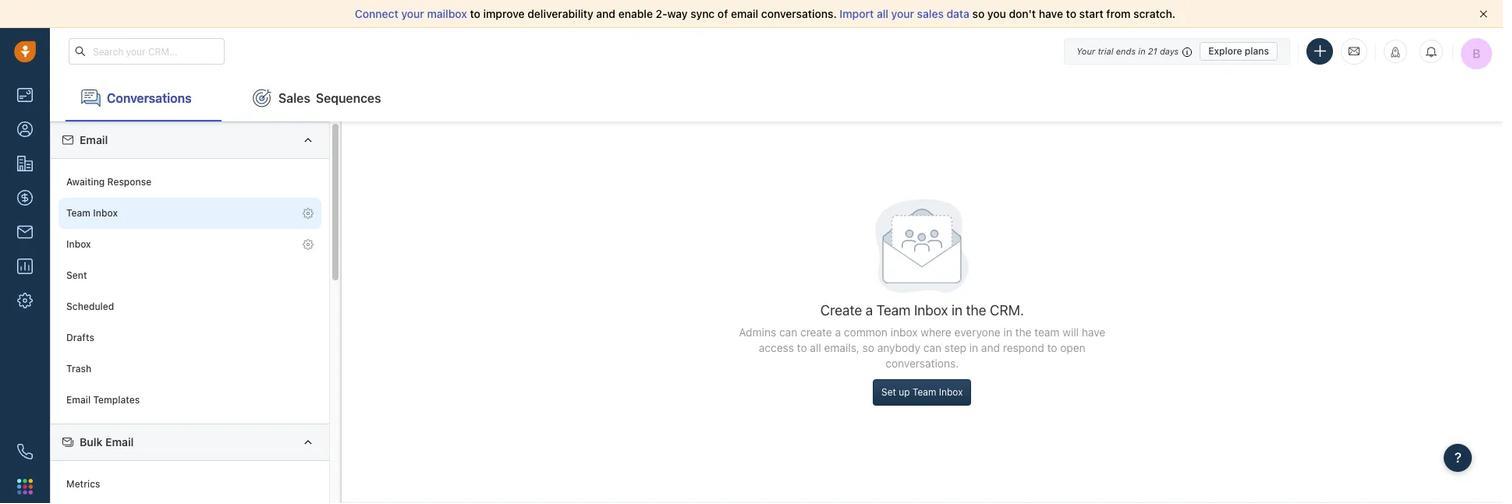 Task type: vqa. For each thing, say whether or not it's contained in the screenshot.
tab list
yes



Task type: locate. For each thing, give the bounding box(es) containing it.
so
[[972, 7, 985, 20], [862, 341, 874, 355]]

have right don't
[[1039, 7, 1063, 20]]

sent link
[[59, 261, 321, 292]]

so down common
[[862, 341, 874, 355]]

0 horizontal spatial have
[[1039, 7, 1063, 20]]

inbox up where
[[914, 303, 948, 319]]

all
[[877, 7, 888, 20], [810, 341, 821, 355]]

so left you
[[972, 7, 985, 20]]

inbox
[[93, 208, 118, 220], [66, 239, 91, 251], [914, 303, 948, 319], [939, 387, 963, 398]]

templates
[[93, 395, 140, 407]]

metrics
[[66, 479, 100, 491]]

sequences
[[316, 91, 381, 105]]

your left 'sales'
[[891, 7, 914, 20]]

1 horizontal spatial have
[[1082, 326, 1105, 339]]

and down everyone at right
[[981, 341, 1000, 355]]

respond
[[1003, 341, 1044, 355]]

awaiting
[[66, 177, 105, 188]]

can down where
[[923, 341, 942, 355]]

explore plans
[[1208, 45, 1269, 57]]

where
[[921, 326, 951, 339]]

scheduled link
[[59, 292, 321, 323]]

all down create
[[810, 341, 821, 355]]

create
[[820, 303, 862, 319]]

trash link
[[59, 354, 321, 385]]

0 vertical spatial team
[[66, 208, 91, 220]]

1 your from the left
[[401, 7, 424, 20]]

1 vertical spatial can
[[923, 341, 942, 355]]

and left "enable"
[[596, 7, 615, 20]]

conversations
[[107, 91, 192, 105]]

sales
[[917, 7, 944, 20]]

phone element
[[9, 437, 41, 468]]

to
[[470, 7, 480, 20], [1066, 7, 1076, 20], [797, 341, 807, 355], [1047, 341, 1057, 355]]

deliverability
[[527, 7, 593, 20]]

inbox link
[[59, 229, 321, 261]]

1 vertical spatial have
[[1082, 326, 1105, 339]]

a up common
[[866, 303, 873, 319]]

1 horizontal spatial the
[[1015, 326, 1032, 339]]

1 horizontal spatial team
[[877, 303, 911, 319]]

2-
[[656, 7, 667, 20]]

a
[[866, 303, 873, 319], [835, 326, 841, 339]]

0 horizontal spatial team
[[66, 208, 91, 220]]

to down "team"
[[1047, 341, 1057, 355]]

sales
[[278, 91, 310, 105]]

0 horizontal spatial so
[[862, 341, 874, 355]]

2 vertical spatial team
[[913, 387, 936, 398]]

0 horizontal spatial your
[[401, 7, 424, 20]]

1 vertical spatial so
[[862, 341, 874, 355]]

set
[[882, 387, 896, 398]]

conversations. down anybody at the right bottom
[[886, 357, 959, 370]]

to left start
[[1066, 7, 1076, 20]]

0 vertical spatial have
[[1039, 7, 1063, 20]]

team up 'inbox' on the bottom
[[877, 303, 911, 319]]

email
[[80, 133, 108, 147], [66, 395, 91, 407], [105, 436, 134, 449]]

and
[[596, 7, 615, 20], [981, 341, 1000, 355]]

up
[[899, 387, 910, 398]]

create a team inbox in the crm. admins can create a common inbox where everyone in the team will have access to all emails, so anybody can step in and respond to open conversations.
[[739, 303, 1105, 370]]

freshworks switcher image
[[17, 480, 33, 495]]

awaiting response link
[[59, 167, 321, 198]]

email down trash
[[66, 395, 91, 407]]

1 vertical spatial and
[[981, 341, 1000, 355]]

response
[[107, 177, 151, 188]]

team inside create a team inbox in the crm. admins can create a common inbox where everyone in the team will have access to all emails, so anybody can step in and respond to open conversations.
[[877, 303, 911, 319]]

0 vertical spatial email
[[80, 133, 108, 147]]

2 horizontal spatial team
[[913, 387, 936, 398]]

1 horizontal spatial conversations.
[[886, 357, 959, 370]]

0 horizontal spatial all
[[810, 341, 821, 355]]

1 vertical spatial conversations.
[[886, 357, 959, 370]]

from
[[1106, 7, 1131, 20]]

your left mailbox
[[401, 7, 424, 20]]

the
[[966, 303, 986, 319], [1015, 326, 1032, 339]]

inbox inside button
[[939, 387, 963, 398]]

inbox down step
[[939, 387, 963, 398]]

your
[[401, 7, 424, 20], [891, 7, 914, 20]]

can
[[779, 326, 797, 339], [923, 341, 942, 355]]

and inside create a team inbox in the crm. admins can create a common inbox where everyone in the team will have access to all emails, so anybody can step in and respond to open conversations.
[[981, 341, 1000, 355]]

1 vertical spatial team
[[877, 303, 911, 319]]

scheduled
[[66, 301, 114, 313]]

1 horizontal spatial your
[[891, 7, 914, 20]]

0 vertical spatial can
[[779, 326, 797, 339]]

team
[[66, 208, 91, 220], [877, 303, 911, 319], [913, 387, 936, 398]]

your
[[1077, 46, 1095, 56]]

conversations. inside create a team inbox in the crm. admins can create a common inbox where everyone in the team will have access to all emails, so anybody can step in and respond to open conversations.
[[886, 357, 959, 370]]

0 horizontal spatial a
[[835, 326, 841, 339]]

team inside button
[[913, 387, 936, 398]]

team down awaiting
[[66, 208, 91, 220]]

in up everyone at right
[[952, 303, 963, 319]]

have right will
[[1082, 326, 1105, 339]]

a up emails,
[[835, 326, 841, 339]]

the up everyone at right
[[966, 303, 986, 319]]

mailbox
[[427, 7, 467, 20]]

1 vertical spatial all
[[810, 341, 821, 355]]

0 horizontal spatial and
[[596, 7, 615, 20]]

0 vertical spatial all
[[877, 7, 888, 20]]

in
[[1138, 46, 1146, 56], [952, 303, 963, 319], [1003, 326, 1012, 339], [969, 341, 978, 355]]

0 vertical spatial conversations.
[[761, 7, 837, 20]]

all right 'import'
[[877, 7, 888, 20]]

sync
[[691, 7, 715, 20]]

phone image
[[17, 445, 33, 460]]

team right up
[[913, 387, 936, 398]]

tab list
[[50, 75, 1503, 122]]

way
[[667, 7, 688, 20]]

0 horizontal spatial conversations.
[[761, 7, 837, 20]]

trial
[[1098, 46, 1114, 56]]

everyone
[[954, 326, 1000, 339]]

have
[[1039, 7, 1063, 20], [1082, 326, 1105, 339]]

0 vertical spatial the
[[966, 303, 986, 319]]

start
[[1079, 7, 1104, 20]]

conversations. right email
[[761, 7, 837, 20]]

1 horizontal spatial so
[[972, 7, 985, 20]]

0 vertical spatial so
[[972, 7, 985, 20]]

1 horizontal spatial and
[[981, 341, 1000, 355]]

email up awaiting
[[80, 133, 108, 147]]

conversations.
[[761, 7, 837, 20], [886, 357, 959, 370]]

1 vertical spatial email
[[66, 395, 91, 407]]

the up respond
[[1015, 326, 1032, 339]]

can up the access
[[779, 326, 797, 339]]

explore
[[1208, 45, 1242, 57]]

sales sequences
[[278, 91, 381, 105]]

team inbox link
[[59, 198, 321, 229]]

Search your CRM... text field
[[69, 38, 225, 65]]

email right bulk
[[105, 436, 134, 449]]

in left 21
[[1138, 46, 1146, 56]]

conversations link
[[66, 75, 222, 122]]

0 vertical spatial a
[[866, 303, 873, 319]]



Task type: describe. For each thing, give the bounding box(es) containing it.
connect
[[355, 7, 398, 20]]

send email image
[[1349, 45, 1360, 58]]

2 your from the left
[[891, 7, 914, 20]]

enable
[[618, 7, 653, 20]]

step
[[944, 341, 966, 355]]

0 horizontal spatial can
[[779, 326, 797, 339]]

common
[[844, 326, 888, 339]]

days
[[1160, 46, 1179, 56]]

ends
[[1116, 46, 1136, 56]]

explore plans link
[[1200, 42, 1278, 60]]

connect your mailbox to improve deliverability and enable 2-way sync of email conversations. import all your sales data so you don't have to start from scratch.
[[355, 7, 1176, 20]]

of
[[718, 7, 728, 20]]

to right mailbox
[[470, 7, 480, 20]]

so inside create a team inbox in the crm. admins can create a common inbox where everyone in the team will have access to all emails, so anybody can step in and respond to open conversations.
[[862, 341, 874, 355]]

in down everyone at right
[[969, 341, 978, 355]]

inbox up sent
[[66, 239, 91, 251]]

bulk
[[80, 436, 103, 449]]

create
[[800, 326, 832, 339]]

all inside create a team inbox in the crm. admins can create a common inbox where everyone in the team will have access to all emails, so anybody can step in and respond to open conversations.
[[810, 341, 821, 355]]

inbox
[[891, 326, 918, 339]]

email for email
[[80, 133, 108, 147]]

close image
[[1480, 10, 1488, 18]]

email templates
[[66, 395, 140, 407]]

open
[[1060, 341, 1086, 355]]

metrics link
[[59, 470, 321, 501]]

1 vertical spatial the
[[1015, 326, 1032, 339]]

inbox inside create a team inbox in the crm. admins can create a common inbox where everyone in the team will have access to all emails, so anybody can step in and respond to open conversations.
[[914, 303, 948, 319]]

team for set
[[913, 387, 936, 398]]

improve
[[483, 7, 525, 20]]

email
[[731, 7, 758, 20]]

plans
[[1245, 45, 1269, 57]]

your trial ends in 21 days
[[1077, 46, 1179, 56]]

connect your mailbox link
[[355, 7, 470, 20]]

import all your sales data link
[[840, 7, 972, 20]]

team inbox
[[66, 208, 118, 220]]

scratch.
[[1133, 7, 1176, 20]]

tab list containing conversations
[[50, 75, 1503, 122]]

crm.
[[990, 303, 1024, 319]]

1 horizontal spatial all
[[877, 7, 888, 20]]

21
[[1148, 46, 1157, 56]]

admins
[[739, 326, 776, 339]]

0 vertical spatial and
[[596, 7, 615, 20]]

email for email templates
[[66, 395, 91, 407]]

team for create
[[877, 303, 911, 319]]

0 horizontal spatial the
[[966, 303, 986, 319]]

trash
[[66, 364, 91, 376]]

1 vertical spatial a
[[835, 326, 841, 339]]

awaiting response
[[66, 177, 151, 188]]

sent
[[66, 270, 87, 282]]

set up team inbox button
[[873, 380, 971, 406]]

access
[[759, 341, 794, 355]]

don't
[[1009, 7, 1036, 20]]

drafts link
[[59, 323, 321, 354]]

import
[[840, 7, 874, 20]]

inbox down awaiting response
[[93, 208, 118, 220]]

1 horizontal spatial a
[[866, 303, 873, 319]]

1 horizontal spatial can
[[923, 341, 942, 355]]

drafts
[[66, 333, 94, 344]]

team
[[1034, 326, 1060, 339]]

anybody
[[877, 341, 920, 355]]

bulk email
[[80, 436, 134, 449]]

2 vertical spatial email
[[105, 436, 134, 449]]

emails,
[[824, 341, 859, 355]]

email templates link
[[59, 385, 321, 417]]

to down create
[[797, 341, 807, 355]]

data
[[947, 7, 969, 20]]

will
[[1063, 326, 1079, 339]]

set up team inbox
[[882, 387, 963, 398]]

in down crm.
[[1003, 326, 1012, 339]]

sales sequences link
[[237, 75, 397, 122]]

you
[[987, 7, 1006, 20]]

have inside create a team inbox in the crm. admins can create a common inbox where everyone in the team will have access to all emails, so anybody can step in and respond to open conversations.
[[1082, 326, 1105, 339]]

what's new image
[[1390, 47, 1401, 58]]



